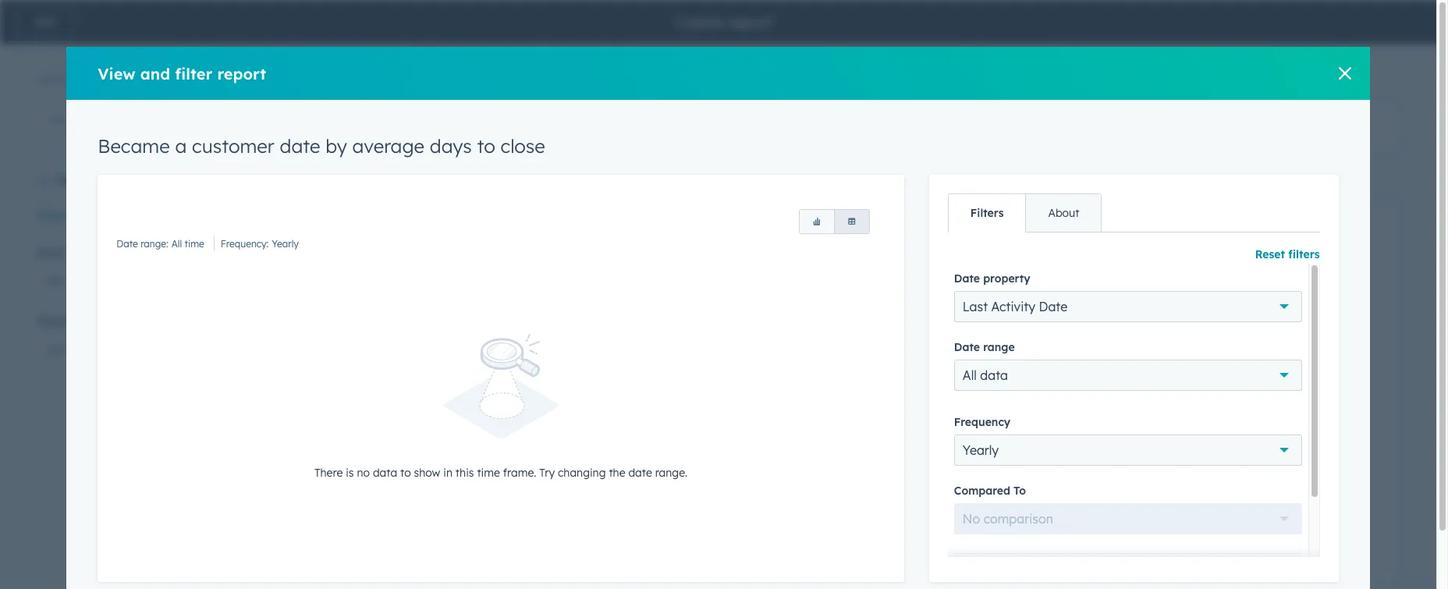Task type: vqa. For each thing, say whether or not it's contained in the screenshot.
no within Became A Customer Date By Average Days To Close dialog
yes



Task type: locate. For each thing, give the bounding box(es) containing it.
create inside page section element
[[675, 12, 724, 32]]

filters right clear
[[70, 208, 101, 222]]

from left scratch
[[388, 69, 426, 89]]

became a customer date by average days to close
[[98, 134, 545, 158]]

(3) filters selected down visualization
[[46, 342, 150, 357]]

compared
[[954, 484, 1011, 498]]

by inside closed revenue by month with deal total and closed revenue breakdown
[[1003, 233, 1022, 252]]

1 (3) from the top
[[46, 273, 62, 289]]

0 horizontal spatial try
[[540, 466, 555, 480]]

filters inside button
[[1289, 247, 1320, 261]]

reports for scratch
[[327, 69, 384, 89]]

14 right "of"
[[75, 72, 87, 86]]

0 horizontal spatial monthly
[[457, 340, 492, 351]]

frequency
[[954, 415, 1011, 429]]

with
[[1082, 233, 1116, 252]]

0 vertical spatial and
[[140, 64, 170, 83]]

filters down visualization
[[65, 342, 98, 357]]

(3) filters selected button for data sources
[[37, 265, 233, 297]]

2 vertical spatial date
[[1269, 557, 1296, 573]]

0 horizontal spatial this
[[456, 466, 474, 480]]

frequency: for frequency: yearly
[[221, 238, 269, 250]]

changing inside the became a customer date by average days to close dialog
[[558, 466, 606, 480]]

0 horizontal spatial the
[[609, 466, 626, 480]]

reset
[[1256, 247, 1285, 261]]

1 vertical spatial range.
[[1300, 557, 1337, 573]]

last activity date button
[[954, 291, 1302, 322]]

show inside the became a customer date by average days to close dialog
[[414, 466, 440, 480]]

and
[[140, 64, 170, 83], [1201, 233, 1231, 252], [995, 286, 1017, 301]]

month right the each at the right
[[1217, 286, 1255, 301]]

1 (3) filters selected button from the top
[[37, 265, 233, 297]]

date
[[280, 134, 320, 158], [629, 466, 652, 480], [1269, 557, 1296, 573]]

1 vertical spatial (3) filters selected
[[46, 342, 150, 357]]

New custom report checkbox
[[270, 101, 1399, 153]]

0 vertical spatial close
[[501, 134, 545, 158]]

report
[[728, 12, 774, 32], [217, 64, 266, 83], [386, 119, 422, 135]]

no inside the became a customer date by average days to close dialog
[[357, 466, 370, 480]]

create reports from scratch
[[270, 69, 487, 89]]

0 horizontal spatial yearly
[[272, 238, 299, 250]]

0 vertical spatial try
[[540, 466, 555, 480]]

2 horizontal spatial all
[[963, 367, 977, 383]]

range:
[[141, 238, 168, 250], [903, 359, 931, 371]]

1 horizontal spatial frame.
[[1126, 557, 1164, 573]]

to inside option
[[1008, 557, 1020, 573]]

1 from from the top
[[388, 69, 426, 89]]

0 vertical spatial data
[[981, 367, 1008, 383]]

all data
[[963, 367, 1008, 383]]

1 horizontal spatial range:
[[903, 359, 931, 371]]

filters down the 'sources'
[[65, 273, 98, 289]]

Monthly checkbox
[[270, 201, 822, 589]]

0 vertical spatial by
[[326, 134, 347, 158]]

range: right the 'sources'
[[141, 238, 168, 250]]

0 vertical spatial frame.
[[503, 466, 537, 480]]

0 vertical spatial in
[[444, 466, 453, 480]]

(3) filters selected down the 'sources'
[[46, 273, 150, 289]]

close right i
[[1151, 286, 1181, 301]]

in inside the became a customer date by average days to close dialog
[[444, 466, 453, 480]]

None checkbox
[[847, 201, 1399, 589]]

new
[[309, 119, 335, 135]]

1 horizontal spatial frequency:
[[983, 359, 1031, 371]]

1 vertical spatial this
[[456, 466, 474, 480]]

1 horizontal spatial the
[[1247, 557, 1266, 573]]

1 vertical spatial close
[[1151, 286, 1181, 301]]

data for frequency: yearly
[[373, 466, 397, 480]]

0 vertical spatial is
[[346, 466, 354, 480]]

by left average on the left top
[[326, 134, 347, 158]]

2 (3) from the top
[[46, 342, 62, 357]]

yearly button
[[954, 434, 1302, 466]]

try inside option
[[1167, 557, 1185, 573]]

2 reports from the top
[[327, 165, 384, 185]]

1 horizontal spatial date range: all time
[[879, 359, 967, 371]]

scratch
[[430, 69, 487, 89]]

month
[[1027, 233, 1077, 252], [1217, 286, 1255, 301]]

and down the property
[[995, 286, 1017, 301]]

date down deals on the right of page
[[879, 359, 901, 371]]

changing for frequency: yearly
[[558, 466, 606, 480]]

1 vertical spatial range:
[[903, 359, 931, 371]]

0 horizontal spatial 14
[[47, 72, 59, 86]]

1 horizontal spatial changing
[[1188, 557, 1243, 573]]

show for yearly
[[414, 466, 440, 480]]

0 horizontal spatial range.
[[655, 466, 688, 480]]

there is no data to show in this time frame. try changing the date range.
[[314, 466, 688, 480], [910, 557, 1337, 573]]

date range: all time
[[117, 238, 204, 250], [879, 359, 967, 371]]

(3) filters selected
[[46, 273, 150, 289], [46, 342, 150, 357]]

of
[[62, 72, 72, 86]]

to for frequency: monthly
[[1008, 557, 1020, 573]]

0 horizontal spatial by
[[326, 134, 347, 158]]

(3) filters selected button for visualization
[[37, 334, 233, 365]]

reports
[[327, 69, 384, 89], [327, 165, 384, 185]]

1 vertical spatial from
[[388, 165, 426, 185]]

data sources
[[37, 246, 108, 260]]

1 vertical spatial yearly
[[963, 442, 999, 458]]

how
[[1021, 286, 1045, 301]]

2 (3) filters selected from the top
[[46, 342, 150, 357]]

0 vertical spatial there is no data to show in this time frame. try changing the date range.
[[314, 466, 688, 480]]

2 horizontal spatial and
[[1201, 233, 1231, 252]]

filters right reset
[[1289, 247, 1320, 261]]

date up last
[[954, 271, 980, 285]]

how much revenue and how many deals did i close each month this year?
[[879, 286, 1315, 301]]

frame. for monthly
[[1126, 557, 1164, 573]]

date down revenue
[[954, 340, 980, 354]]

and inside closed revenue by month with deal total and closed revenue breakdown
[[1201, 233, 1231, 252]]

1 horizontal spatial close
[[1151, 286, 1181, 301]]

(3) filters selected button
[[37, 265, 233, 297], [37, 334, 233, 365]]

1 14 from the left
[[47, 72, 59, 86]]

0 horizontal spatial frame.
[[503, 466, 537, 480]]

1 horizontal spatial is
[[946, 557, 955, 573]]

1 vertical spatial data
[[373, 466, 397, 480]]

0 horizontal spatial templates
[[87, 173, 141, 187]]

a
[[175, 134, 187, 158]]

0 horizontal spatial date
[[280, 134, 320, 158]]

2 vertical spatial report
[[386, 119, 422, 135]]

breakdown
[[879, 252, 967, 272]]

1 reports from the top
[[327, 69, 384, 89]]

group
[[799, 209, 870, 234]]

close right 'days'
[[501, 134, 545, 158]]

1 horizontal spatial in
[[1057, 557, 1068, 573]]

1 vertical spatial in
[[1057, 557, 1068, 573]]

time
[[185, 238, 204, 250], [947, 359, 967, 371], [477, 466, 500, 480], [1096, 557, 1122, 573]]

filter templates
[[55, 173, 141, 187]]

0 horizontal spatial is
[[346, 466, 354, 480]]

0 horizontal spatial report
[[217, 64, 266, 83]]

group inside the became a customer date by average days to close dialog
[[799, 209, 870, 234]]

custom
[[339, 119, 382, 135]]

1 (3) filters selected from the top
[[46, 273, 150, 289]]

reports up custom
[[327, 69, 384, 89]]

2 horizontal spatial date
[[1269, 557, 1296, 573]]

by up the property
[[1003, 233, 1022, 252]]

this inside the became a customer date by average days to close dialog
[[456, 466, 474, 480]]

report inside the became a customer date by average days to close dialog
[[217, 64, 266, 83]]

there inside the became a customer date by average days to close dialog
[[314, 466, 343, 480]]

data
[[981, 367, 1008, 383], [373, 466, 397, 480], [977, 557, 1005, 573]]

exit link
[[16, 6, 75, 37]]

frequency: inside the became a customer date by average days to close dialog
[[221, 238, 269, 250]]

0 vertical spatial frequency:
[[221, 238, 269, 250]]

average
[[352, 134, 425, 158]]

0 horizontal spatial and
[[140, 64, 170, 83]]

1 vertical spatial report
[[217, 64, 266, 83]]

0 vertical spatial selected
[[102, 273, 150, 289]]

is for frequency: yearly
[[346, 466, 354, 480]]

there
[[314, 466, 343, 480], [910, 557, 942, 573]]

show
[[414, 466, 440, 480], [1024, 557, 1054, 573]]

date right activity
[[1039, 299, 1068, 314]]

0 vertical spatial reports
[[327, 69, 384, 89]]

0 horizontal spatial in
[[444, 466, 453, 480]]

selected down visualization
[[102, 342, 150, 357]]

range: for frequency: yearly
[[141, 238, 168, 250]]

0 horizontal spatial no
[[357, 466, 370, 480]]

(3) down data
[[46, 273, 62, 289]]

became
[[98, 134, 170, 158]]

date property
[[954, 271, 1031, 285]]

from down average on the left top
[[388, 165, 426, 185]]

each
[[1185, 286, 1213, 301]]

deal
[[1120, 233, 1154, 252]]

2 vertical spatial this
[[1071, 557, 1092, 573]]

1 horizontal spatial report
[[386, 119, 422, 135]]

i
[[1142, 286, 1148, 301]]

date range: all time for frequency: yearly
[[117, 238, 204, 250]]

0 vertical spatial (3) filters selected
[[46, 273, 150, 289]]

there is no data to show in this time frame. try changing the date range. for yearly
[[314, 466, 688, 480]]

to
[[477, 134, 495, 158], [400, 466, 411, 480], [1008, 557, 1020, 573]]

from for templates
[[388, 165, 426, 185]]

1 horizontal spatial there
[[910, 557, 942, 573]]

tab list containing filters
[[948, 194, 1102, 233]]

page section element
[[0, 0, 1449, 44]]

1 horizontal spatial 14
[[75, 72, 87, 86]]

1 vertical spatial and
[[1201, 233, 1231, 252]]

(3) filters selected for visualization
[[46, 342, 150, 357]]

2 vertical spatial and
[[995, 286, 1017, 301]]

revenue
[[936, 233, 998, 252], [1290, 233, 1352, 252], [945, 286, 991, 301]]

sources
[[67, 246, 108, 260]]

reports down average on the left top
[[327, 165, 384, 185]]

is inside option
[[946, 557, 955, 573]]

frame. inside the became a customer date by average days to close dialog
[[503, 466, 537, 480]]

0 vertical spatial this
[[1258, 286, 1279, 301]]

0 vertical spatial date range: all time
[[117, 238, 204, 250]]

(3) filters selected button down the 'sources'
[[37, 265, 233, 297]]

in
[[444, 466, 453, 480], [1057, 557, 1068, 573]]

date range: all time down deals on the right of page
[[879, 359, 967, 371]]

1 vertical spatial date
[[629, 466, 652, 480]]

range.
[[655, 466, 688, 480], [1300, 557, 1337, 573]]

month inside closed revenue by month with deal total and closed revenue breakdown
[[1027, 233, 1077, 252]]

1 vertical spatial month
[[1217, 286, 1255, 301]]

filters
[[70, 208, 101, 222], [1289, 247, 1320, 261], [65, 273, 98, 289], [65, 342, 98, 357]]

show for monthly
[[1024, 557, 1054, 573]]

try inside the became a customer date by average days to close dialog
[[540, 466, 555, 480]]

frequency:
[[221, 238, 269, 250], [983, 359, 1031, 371]]

1 selected from the top
[[102, 273, 150, 289]]

filter
[[175, 64, 213, 83]]

0 horizontal spatial date range: all time
[[117, 238, 204, 250]]

2 vertical spatial to
[[1008, 557, 1020, 573]]

closed
[[879, 233, 931, 252]]

(3) down visualization
[[46, 342, 62, 357]]

(3) filters selected button down visualization
[[37, 334, 233, 365]]

0 vertical spatial (3) filters selected button
[[37, 265, 233, 297]]

1 horizontal spatial month
[[1217, 286, 1255, 301]]

from for scratch
[[388, 69, 426, 89]]

1 vertical spatial selected
[[102, 342, 150, 357]]

1 horizontal spatial range.
[[1300, 557, 1337, 573]]

1 vertical spatial by
[[1003, 233, 1022, 252]]

0 vertical spatial date
[[280, 134, 320, 158]]

1 vertical spatial frequency:
[[983, 359, 1031, 371]]

1 vertical spatial to
[[400, 466, 411, 480]]

templates
[[430, 165, 508, 185], [87, 173, 141, 187]]

None button
[[799, 209, 835, 234], [834, 209, 870, 234], [799, 209, 835, 234], [834, 209, 870, 234]]

date
[[117, 238, 138, 250], [954, 271, 980, 285], [1039, 299, 1068, 314], [954, 340, 980, 354], [879, 359, 901, 371]]

date range: all time for frequency: monthly
[[879, 359, 967, 371]]

in for yearly
[[444, 466, 453, 480]]

0 vertical spatial show
[[414, 466, 440, 480]]

0 horizontal spatial changing
[[558, 466, 606, 480]]

1 vertical spatial (3) filters selected button
[[37, 334, 233, 365]]

month down the 'about' link
[[1027, 233, 1077, 252]]

0 horizontal spatial range:
[[141, 238, 168, 250]]

1 horizontal spatial this
[[1071, 557, 1092, 573]]

no
[[357, 466, 370, 480], [959, 557, 973, 573]]

0 vertical spatial month
[[1027, 233, 1077, 252]]

date range: all time inside the became a customer date by average days to close dialog
[[117, 238, 204, 250]]

2 from from the top
[[388, 165, 426, 185]]

yearly
[[272, 238, 299, 250], [963, 442, 999, 458]]

monthly
[[457, 340, 492, 351], [1035, 359, 1070, 371]]

1 vertical spatial show
[[1024, 557, 1054, 573]]

the
[[609, 466, 626, 480], [1247, 557, 1266, 573]]

to
[[1014, 484, 1026, 498]]

and left filter
[[140, 64, 170, 83]]

2 selected from the top
[[102, 342, 150, 357]]

tab list
[[948, 194, 1102, 233]]

1 horizontal spatial show
[[1024, 557, 1054, 573]]

try
[[540, 466, 555, 480], [1167, 557, 1185, 573]]

14
[[47, 72, 59, 86], [75, 72, 87, 86]]

1 vertical spatial frame.
[[1126, 557, 1164, 573]]

selected down the 'sources'
[[102, 273, 150, 289]]

many
[[1049, 286, 1082, 301]]

all inside popup button
[[963, 367, 977, 383]]

1 vertical spatial there is no data to show in this time frame. try changing the date range.
[[910, 557, 1337, 573]]

range: inside the became a customer date by average days to close dialog
[[141, 238, 168, 250]]

there is no data to show in this time frame. try changing the date range. inside the became a customer date by average days to close dialog
[[314, 466, 688, 480]]

no for frequency: monthly
[[959, 557, 973, 573]]

date range: all time right the 'sources'
[[117, 238, 204, 250]]

frequency: monthly
[[983, 359, 1070, 371]]

date range: all time inside option
[[879, 359, 967, 371]]

all
[[172, 238, 182, 250], [934, 359, 945, 371], [963, 367, 977, 383]]

the inside dialog
[[609, 466, 626, 480]]

0 horizontal spatial month
[[1027, 233, 1077, 252]]

and right the total
[[1201, 233, 1231, 252]]

from
[[388, 69, 426, 89], [388, 165, 426, 185]]

1 horizontal spatial no
[[959, 557, 973, 573]]

date inside popup button
[[1039, 299, 1068, 314]]

days
[[430, 134, 472, 158]]

0 vertical spatial report
[[728, 12, 774, 32]]

and inside the became a customer date by average days to close dialog
[[140, 64, 170, 83]]

the inside option
[[1247, 557, 1266, 573]]

create for create report
[[675, 12, 724, 32]]

range: down deals on the right of page
[[903, 359, 931, 371]]

to for frequency: yearly
[[400, 466, 411, 480]]

1 horizontal spatial to
[[477, 134, 495, 158]]

1 vertical spatial changing
[[1188, 557, 1243, 573]]

0 vertical spatial changing
[[558, 466, 606, 480]]

2 14 from the left
[[75, 72, 87, 86]]

2 vertical spatial data
[[977, 557, 1005, 573]]

new custom report
[[309, 119, 422, 135]]

templates down 'days'
[[430, 165, 508, 185]]

templates down became
[[87, 173, 141, 187]]

0 horizontal spatial show
[[414, 466, 440, 480]]

(3)
[[46, 273, 62, 289], [46, 342, 62, 357]]

0 horizontal spatial there
[[314, 466, 343, 480]]

is inside the became a customer date by average days to close dialog
[[346, 466, 354, 480]]

date inside option
[[1269, 557, 1296, 573]]

range. inside the became a customer date by average days to close dialog
[[655, 466, 688, 480]]

much
[[909, 286, 941, 301]]

the for yearly
[[609, 466, 626, 480]]

0 vertical spatial to
[[477, 134, 495, 158]]

1 horizontal spatial date
[[629, 466, 652, 480]]

1 vertical spatial there
[[910, 557, 942, 573]]

1 horizontal spatial yearly
[[963, 442, 999, 458]]

14 left "of"
[[47, 72, 59, 86]]

2 (3) filters selected button from the top
[[37, 334, 233, 365]]

1 horizontal spatial all
[[934, 359, 945, 371]]

changing
[[558, 466, 606, 480], [1188, 557, 1243, 573]]

selected
[[102, 273, 150, 289], [102, 342, 150, 357]]



Task type: describe. For each thing, give the bounding box(es) containing it.
there is no data to show in this time frame. try changing the date range. for monthly
[[910, 557, 1337, 573]]

1 vertical spatial monthly
[[1035, 359, 1070, 371]]

last
[[963, 299, 988, 314]]

how
[[879, 286, 906, 301]]

closed
[[1235, 233, 1285, 252]]

create reports from templates
[[270, 165, 508, 185]]

(3) filters selected for data sources
[[46, 273, 150, 289]]

close inside option
[[1151, 286, 1181, 301]]

no comparison
[[963, 511, 1054, 527]]

this for frequency: yearly
[[456, 466, 474, 480]]

1-14 of 14 results
[[37, 72, 124, 86]]

changing for frequency: monthly
[[1188, 557, 1243, 573]]

report inside option
[[386, 119, 422, 135]]

date for frequency: yearly
[[629, 466, 652, 480]]

visualization
[[37, 315, 107, 329]]

1 horizontal spatial templates
[[430, 165, 508, 185]]

view and filter report
[[98, 64, 266, 83]]

close image
[[1339, 67, 1352, 80]]

comparison
[[984, 511, 1054, 527]]

selected for data sources
[[102, 273, 150, 289]]

range. for frequency: yearly
[[655, 466, 688, 480]]

clear
[[37, 208, 66, 222]]

all for frequency: monthly
[[934, 359, 945, 371]]

range. for frequency: monthly
[[1300, 557, 1337, 573]]

activity
[[992, 299, 1036, 314]]

monthly inside checkbox
[[457, 340, 492, 351]]

date inside option
[[879, 359, 901, 371]]

(3) for data sources
[[46, 273, 62, 289]]

date for frequency: monthly
[[1269, 557, 1296, 573]]

range: for frequency: monthly
[[903, 359, 931, 371]]

filters
[[971, 206, 1004, 220]]

clear filters
[[37, 208, 101, 222]]

revenue
[[936, 322, 976, 333]]

data for frequency: monthly
[[977, 557, 1005, 573]]

Search search field
[[37, 104, 233, 135]]

data inside popup button
[[981, 367, 1008, 383]]

report inside page section element
[[728, 12, 774, 32]]

none checkbox containing closed revenue by month with deal total and closed revenue breakdown
[[847, 201, 1399, 589]]

about link
[[1026, 194, 1102, 232]]

filters link
[[949, 194, 1026, 232]]

selected for visualization
[[102, 342, 150, 357]]

try for frequency: monthly
[[1167, 557, 1185, 573]]

in for monthly
[[1057, 557, 1068, 573]]

create for create reports from templates
[[270, 165, 322, 185]]

(3) for visualization
[[46, 342, 62, 357]]

about
[[1049, 206, 1080, 220]]

compared to
[[954, 484, 1026, 498]]

closed revenue by month with deal total and closed revenue breakdown
[[879, 233, 1352, 272]]

revenue down date property
[[945, 286, 991, 301]]

date right the 'sources'
[[117, 238, 138, 250]]

by inside dialog
[[326, 134, 347, 158]]

1-
[[37, 72, 47, 86]]

property
[[984, 271, 1031, 285]]

revenue right reset
[[1290, 233, 1352, 252]]

the for monthly
[[1247, 557, 1266, 573]]

no
[[963, 511, 980, 527]]

frequency: yearly
[[221, 238, 299, 250]]

1 horizontal spatial and
[[995, 286, 1017, 301]]

this for frequency: monthly
[[1071, 557, 1092, 573]]

0 vertical spatial yearly
[[272, 238, 299, 250]]

tab list inside the became a customer date by average days to close dialog
[[948, 194, 1102, 233]]

frequency: for frequency: monthly
[[983, 359, 1031, 371]]

date range
[[954, 340, 1015, 354]]

reset filters
[[1256, 247, 1320, 261]]

did
[[1120, 286, 1139, 301]]

range
[[984, 340, 1015, 354]]

became a customer date by average days to close dialog
[[67, 47, 1370, 589]]

data
[[37, 246, 64, 260]]

there for frequency: monthly
[[910, 557, 942, 573]]

view
[[98, 64, 136, 83]]

revenue down filters
[[936, 233, 998, 252]]

2 horizontal spatial this
[[1258, 286, 1279, 301]]

close inside dialog
[[501, 134, 545, 158]]

all for frequency: yearly
[[172, 238, 182, 250]]

customer
[[192, 134, 275, 158]]

results
[[90, 72, 124, 86]]

frame. for yearly
[[503, 466, 537, 480]]

last activity date
[[963, 299, 1068, 314]]

reset filters button
[[1256, 245, 1320, 264]]

deals
[[1085, 286, 1117, 301]]

total
[[1159, 233, 1196, 252]]

clear filters button
[[37, 206, 101, 225]]

no comparison button
[[954, 503, 1302, 534]]

create report
[[675, 12, 774, 32]]

deals
[[889, 322, 915, 333]]

reports for templates
[[327, 165, 384, 185]]

filter
[[55, 173, 83, 187]]

try for frequency: yearly
[[540, 466, 555, 480]]

all data button
[[954, 360, 1302, 391]]

filters inside button
[[70, 208, 101, 222]]

yearly inside "popup button"
[[963, 442, 999, 458]]

year?
[[1283, 286, 1315, 301]]

there for frequency: yearly
[[314, 466, 343, 480]]

is for frequency: monthly
[[946, 557, 955, 573]]

no for frequency: yearly
[[357, 466, 370, 480]]

exit
[[35, 15, 56, 29]]

create for create reports from scratch
[[270, 69, 322, 89]]



